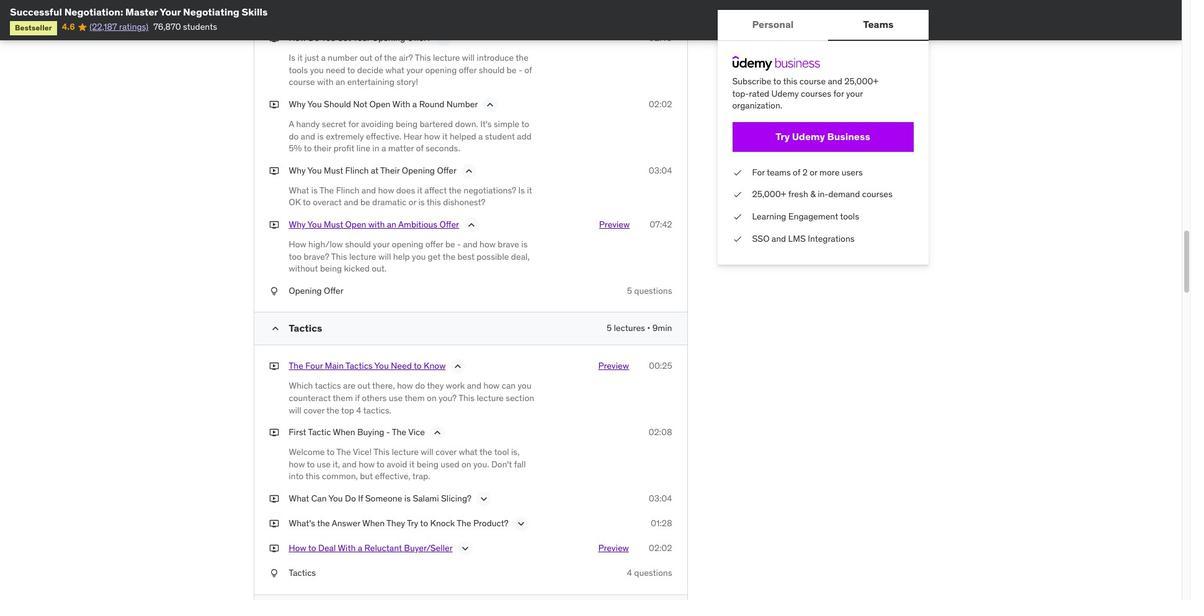 Task type: vqa. For each thing, say whether or not it's contained in the screenshot.
When to the left
yes



Task type: locate. For each thing, give the bounding box(es) containing it.
dishonest?
[[443, 197, 486, 208]]

the inside welcome to the vice! this lecture will cover what the tool is, how to use it, and how to avoid it being used on you. don't fall into this common, but effective, trap.
[[337, 447, 351, 458]]

and inside how high/low should your opening offer be - and how brave is too brave? this lecture will help you get the best possible deal, without being kicked out.
[[463, 239, 478, 250]]

and up best
[[463, 239, 478, 250]]

0 vertical spatial when
[[333, 427, 355, 438]]

1 vertical spatial this
[[427, 197, 441, 208]]

course down just
[[289, 77, 315, 88]]

0 vertical spatial why
[[289, 99, 306, 110]]

the inside what is the flinch and how does it affect the negotiations? is it ok to overact and be dramatic or is this dishonest?
[[449, 185, 462, 196]]

0 vertical spatial should
[[479, 64, 505, 76]]

0 vertical spatial opening
[[372, 32, 405, 44]]

(22,187
[[90, 21, 117, 33]]

opening up round in the left top of the page
[[425, 64, 457, 76]]

do
[[289, 131, 299, 142], [415, 381, 425, 392]]

1 vertical spatial 03:04
[[649, 493, 672, 505]]

how
[[424, 131, 440, 142], [378, 185, 394, 196], [480, 239, 496, 250], [397, 381, 413, 392], [484, 381, 500, 392], [289, 459, 305, 470], [359, 459, 375, 470]]

the inside button
[[289, 361, 303, 372]]

will inside welcome to the vice! this lecture will cover what the tool is, how to use it, and how to avoid it being used on you. don't fall into this common, but effective, trap.
[[421, 447, 434, 458]]

xsmall image
[[269, 99, 279, 111], [269, 165, 279, 177], [733, 167, 743, 179], [733, 189, 743, 201], [733, 211, 743, 223], [733, 233, 743, 245], [269, 361, 279, 373], [269, 493, 279, 506], [269, 518, 279, 530], [269, 543, 279, 555], [269, 568, 279, 580]]

lecture inside how high/low should your opening offer be - and how brave is too brave? this lecture will help you get the best possible deal, without being kicked out.
[[349, 251, 376, 262]]

udemy business image
[[733, 56, 820, 71]]

show lecture description image up "product?" in the left of the page
[[478, 493, 490, 506]]

02:40
[[649, 32, 672, 44]]

with
[[317, 77, 334, 88], [369, 219, 385, 230]]

1 horizontal spatial opening
[[425, 64, 457, 76]]

try
[[776, 130, 790, 143], [407, 518, 418, 529]]

out inside is it just a number out of the air? this lecture will introduce the tools you need to decide what your opening offer should be - of course with an entertaining story!
[[360, 52, 373, 63]]

does
[[396, 185, 415, 196]]

1 vertical spatial an
[[387, 219, 397, 230]]

1 why from the top
[[289, 99, 306, 110]]

teams
[[864, 18, 894, 31]]

preview left 07:42
[[599, 219, 630, 230]]

2 questions from the top
[[634, 568, 672, 579]]

high/low
[[308, 239, 343, 250]]

- up simple on the left top of the page
[[519, 64, 523, 76]]

is inside how high/low should your opening offer be - and how brave is too brave? this lecture will help you get the best possible deal, without being kicked out.
[[522, 239, 528, 250]]

1 what from the top
[[289, 185, 309, 196]]

it inside is it just a number out of the air? this lecture will introduce the tools you need to decide what your opening offer should be - of course with an entertaining story!
[[298, 52, 303, 63]]

should down introduce
[[479, 64, 505, 76]]

you left the get
[[412, 251, 426, 262]]

0 horizontal spatial use
[[317, 459, 331, 470]]

1 horizontal spatial 5
[[627, 285, 632, 297]]

2 horizontal spatial you
[[518, 381, 532, 392]]

0 horizontal spatial do
[[289, 131, 299, 142]]

0 horizontal spatial is
[[289, 52, 295, 63]]

1 03:04 from the top
[[649, 165, 672, 176]]

0 vertical spatial an
[[336, 77, 345, 88]]

0 vertical spatial 4
[[356, 405, 361, 416]]

1 vertical spatial out
[[358, 381, 370, 392]]

flinch up overact on the left top of the page
[[336, 185, 360, 196]]

this inside welcome to the vice! this lecture will cover what the tool is, how to use it, and how to avoid it being used on you. don't fall into this common, but effective, trap.
[[306, 471, 320, 482]]

out
[[360, 52, 373, 63], [358, 381, 370, 392]]

0 horizontal spatial be
[[361, 197, 370, 208]]

lecture inside which tactics are out there, how do they work and how can you counteract them if others use them on you? this lecture section will cover the top 4 tactics.
[[477, 393, 504, 404]]

why for why you must flinch at their opening offer
[[289, 165, 306, 176]]

the inside which tactics are out there, how do they work and how can you counteract them if others use them on you? this lecture section will cover the top 4 tactics.
[[327, 405, 339, 416]]

questions for 5 questions
[[634, 285, 672, 297]]

5 lectures • 9min
[[607, 323, 672, 334]]

on inside which tactics are out there, how do they work and how can you counteract them if others use them on you? this lecture section will cover the top 4 tactics.
[[427, 393, 437, 404]]

course inside the subscribe to this course and 25,000+ top‑rated udemy courses for your organization.
[[800, 76, 826, 87]]

1 vertical spatial do
[[345, 493, 356, 505]]

tactics down what's
[[289, 568, 316, 579]]

2 vertical spatial being
[[417, 459, 439, 470]]

1 vertical spatial being
[[320, 263, 342, 274]]

0 vertical spatial for
[[834, 88, 844, 99]]

1 questions from the top
[[634, 285, 672, 297]]

1 vertical spatial should
[[345, 239, 371, 250]]

top
[[341, 405, 354, 416]]

0 horizontal spatial 25,000+
[[752, 189, 787, 200]]

is up their
[[317, 131, 324, 142]]

you up section
[[518, 381, 532, 392]]

of inside a handy secret for avoiding being bartered down. it's simple to do and is extremely effective. hear how it helped a student add 5% to their profit line in a matter of seconds.
[[416, 143, 424, 154]]

negotiations?
[[464, 185, 516, 196]]

1 horizontal spatial is
[[519, 185, 525, 196]]

you
[[321, 32, 336, 44], [308, 99, 322, 110], [308, 165, 322, 176], [308, 219, 322, 230], [375, 361, 389, 372], [329, 493, 343, 505]]

successful negotiation: master your negotiating skills
[[10, 6, 268, 18]]

0 vertical spatial 02:02
[[649, 99, 672, 110]]

03:04
[[649, 165, 672, 176], [649, 493, 672, 505]]

offer up the get
[[426, 239, 443, 250]]

1 horizontal spatial with
[[393, 99, 411, 110]]

this inside welcome to the vice! this lecture will cover what the tool is, how to use it, and how to avoid it being used on you. don't fall into this common, but effective, trap.
[[374, 447, 390, 458]]

1 vertical spatial cover
[[436, 447, 457, 458]]

it right avoid
[[409, 459, 415, 470]]

1 how from the top
[[289, 32, 306, 44]]

what
[[289, 185, 309, 196], [289, 493, 309, 505]]

and right work
[[467, 381, 482, 392]]

tactics.
[[363, 405, 392, 416]]

effective,
[[375, 471, 411, 482]]

2 vertical spatial -
[[387, 427, 390, 438]]

your inside the subscribe to this course and 25,000+ top‑rated udemy courses for your organization.
[[846, 88, 863, 99]]

hide lecture description image up it's
[[484, 99, 497, 111]]

2 vertical spatial why
[[289, 219, 306, 230]]

your
[[407, 64, 423, 76], [846, 88, 863, 99], [373, 239, 390, 250]]

fresh
[[789, 189, 808, 200]]

a
[[289, 119, 294, 130]]

section
[[506, 393, 534, 404]]

learning
[[752, 211, 787, 222]]

0 vertical spatial courses
[[801, 88, 832, 99]]

1 vertical spatial you
[[412, 251, 426, 262]]

hear
[[404, 131, 422, 142]]

(22,187 ratings)
[[90, 21, 148, 33]]

do up 5%
[[289, 131, 299, 142]]

this inside how high/low should your opening offer be - and how brave is too brave? this lecture will help you get the best possible deal, without being kicked out.
[[331, 251, 347, 262]]

flinch for at
[[345, 165, 369, 176]]

is inside what is the flinch and how does it affect the negotiations? is it ok to overact and be dramatic or is this dishonest?
[[519, 185, 525, 196]]

open inside button
[[345, 219, 366, 230]]

courses right demand
[[862, 189, 893, 200]]

course
[[800, 76, 826, 87], [289, 77, 315, 88]]

4 xsmall image from the top
[[269, 427, 279, 439]]

25,000+ up learning
[[752, 189, 787, 200]]

0 vertical spatial tools
[[289, 64, 308, 76]]

offer for why you must open with an ambitious offer
[[440, 219, 459, 230]]

1 vertical spatial be
[[361, 197, 370, 208]]

2 horizontal spatial this
[[783, 76, 798, 87]]

4 inside which tactics are out there, how do they work and how can you counteract them if others use them on you? this lecture section will cover the top 4 tactics.
[[356, 405, 361, 416]]

them up "top"
[[333, 393, 353, 404]]

try udemy business
[[776, 130, 871, 143]]

will up out.
[[379, 251, 391, 262]]

4
[[356, 405, 361, 416], [627, 568, 632, 579]]

deal
[[318, 543, 336, 554]]

being down brave?
[[320, 263, 342, 274]]

0 vertical spatial with
[[317, 77, 334, 88]]

hide lecture description image
[[431, 427, 444, 440]]

0 vertical spatial you
[[310, 64, 324, 76]]

0 horizontal spatial should
[[345, 239, 371, 250]]

0 vertical spatial or
[[810, 167, 818, 178]]

tactics up "are" on the bottom of the page
[[346, 361, 373, 372]]

1 vertical spatial your
[[846, 88, 863, 99]]

0 vertical spatial be
[[507, 64, 517, 76]]

preview up 4 questions
[[599, 543, 629, 554]]

the up it,
[[337, 447, 351, 458]]

opening
[[372, 32, 405, 44], [402, 165, 435, 176], [289, 285, 322, 297]]

4.6
[[62, 21, 75, 33]]

1 must from the top
[[324, 165, 343, 176]]

subscribe
[[733, 76, 772, 87]]

your inside is it just a number out of the air? this lecture will introduce the tools you need to decide what your opening offer should be - of course with an entertaining story!
[[407, 64, 423, 76]]

1 vertical spatial with
[[338, 543, 356, 554]]

0 vertical spatial 03:04
[[649, 165, 672, 176]]

0 horizontal spatial 4
[[356, 405, 361, 416]]

0 vertical spatial show lecture description image
[[478, 493, 490, 506]]

personal
[[753, 18, 794, 31]]

lecture down the can
[[477, 393, 504, 404]]

2 03:04 from the top
[[649, 493, 672, 505]]

a inside how to deal with a reluctant buyer/seller button
[[358, 543, 363, 554]]

2 vertical spatial you
[[518, 381, 532, 392]]

1 horizontal spatial your
[[353, 32, 370, 44]]

5
[[627, 285, 632, 297], [607, 323, 612, 334]]

1 vertical spatial opening
[[392, 239, 424, 250]]

the inside welcome to the vice! this lecture will cover what the tool is, how to use it, and how to avoid it being used on you. don't fall into this common, but effective, trap.
[[480, 447, 492, 458]]

xsmall image
[[269, 32, 279, 45], [269, 219, 279, 231], [269, 285, 279, 298], [269, 427, 279, 439]]

0 vertical spatial is
[[289, 52, 295, 63]]

1 horizontal spatial when
[[362, 518, 385, 529]]

the
[[320, 185, 334, 196], [289, 361, 303, 372], [392, 427, 407, 438], [337, 447, 351, 458], [457, 518, 471, 529]]

0 vertical spatial your
[[160, 6, 181, 18]]

offer inside button
[[440, 219, 459, 230]]

skills
[[242, 6, 268, 18]]

2 vertical spatial be
[[446, 239, 455, 250]]

and up try udemy business
[[828, 76, 843, 87]]

you
[[310, 64, 324, 76], [412, 251, 426, 262], [518, 381, 532, 392]]

welcome
[[289, 447, 325, 458]]

tab list
[[718, 10, 929, 41]]

flinch inside what is the flinch and how does it affect the negotiations? is it ok to overact and be dramatic or is this dishonest?
[[336, 185, 360, 196]]

being up trap.
[[417, 459, 439, 470]]

why for why you must open with an ambitious offer
[[289, 219, 306, 230]]

lecture up avoid
[[392, 447, 419, 458]]

show lecture description image
[[478, 493, 490, 506], [459, 543, 471, 555]]

03:04 for 01:28
[[649, 493, 672, 505]]

is up overact on the left top of the page
[[311, 185, 318, 196]]

opening down without
[[289, 285, 322, 297]]

it inside a handy secret for avoiding being bartered down. it's simple to do and is extremely effective. hear how it helped a student add 5% to their profit line in a matter of seconds.
[[443, 131, 448, 142]]

they
[[387, 518, 405, 529]]

must inside button
[[324, 219, 343, 230]]

2 horizontal spatial -
[[519, 64, 523, 76]]

for up business
[[834, 88, 844, 99]]

it up seconds.
[[443, 131, 448, 142]]

successful
[[10, 6, 62, 18]]

preview for 07:42
[[599, 219, 630, 230]]

course inside is it just a number out of the air? this lecture will introduce the tools you need to decide what your opening offer should be - of course with an entertaining story!
[[289, 77, 315, 88]]

is left salami
[[405, 493, 411, 505]]

to right need
[[414, 361, 422, 372]]

an inside is it just a number out of the air? this lecture will introduce the tools you need to decide what your opening offer should be - of course with an entertaining story!
[[336, 77, 345, 88]]

be inside what is the flinch and how does it affect the negotiations? is it ok to overact and be dramatic or is this dishonest?
[[361, 197, 370, 208]]

is left just
[[289, 52, 295, 63]]

the four main tactics you need to know button
[[289, 361, 446, 376]]

0 vertical spatial preview
[[599, 219, 630, 230]]

2 xsmall image from the top
[[269, 219, 279, 231]]

1 vertical spatial 02:02
[[649, 543, 672, 554]]

why for why you should not open with a round number
[[289, 99, 306, 110]]

flinch for and
[[336, 185, 360, 196]]

be down dishonest?
[[446, 239, 455, 250]]

1 02:02 from the top
[[649, 99, 672, 110]]

tools
[[289, 64, 308, 76], [840, 211, 860, 222]]

on left you.
[[462, 459, 471, 470]]

the up you.
[[480, 447, 492, 458]]

vice!
[[353, 447, 372, 458]]

1 xsmall image from the top
[[269, 32, 279, 45]]

try up teams
[[776, 130, 790, 143]]

2 must from the top
[[324, 219, 343, 230]]

1 vertical spatial must
[[324, 219, 343, 230]]

it right negotiations?
[[527, 185, 532, 196]]

negotiation:
[[64, 6, 123, 18]]

3 xsmall image from the top
[[269, 285, 279, 298]]

- right buying
[[387, 427, 390, 438]]

1 horizontal spatial your
[[407, 64, 423, 76]]

you inside how high/low should your opening offer be - and how brave is too brave? this lecture will help you get the best possible deal, without being kicked out.
[[412, 251, 426, 262]]

tactics
[[289, 322, 322, 335], [346, 361, 373, 372], [289, 568, 316, 579]]

lecture up kicked
[[349, 251, 376, 262]]

1 horizontal spatial with
[[369, 219, 385, 230]]

0 horizontal spatial course
[[289, 77, 315, 88]]

udemy up for teams of 2 or more users
[[792, 130, 825, 143]]

your up story!
[[407, 64, 423, 76]]

1 vertical spatial courses
[[862, 189, 893, 200]]

1 horizontal spatial an
[[387, 219, 397, 230]]

2 how from the top
[[289, 239, 306, 250]]

0 horizontal spatial do
[[308, 32, 320, 44]]

will inside which tactics are out there, how do they work and how can you counteract them if others use them on you? this lecture section will cover the top 4 tactics.
[[289, 405, 302, 416]]

0 vertical spatial udemy
[[772, 88, 799, 99]]

them left you?
[[405, 393, 425, 404]]

25,000+
[[845, 76, 879, 87], [752, 189, 787, 200]]

1 vertical spatial tactics
[[346, 361, 373, 372]]

1 vertical spatial try
[[407, 518, 418, 529]]

opening inside is it just a number out of the air? this lecture will introduce the tools you need to decide what your opening offer should be - of course with an entertaining story!
[[425, 64, 457, 76]]

use left it,
[[317, 459, 331, 470]]

1 vertical spatial when
[[362, 518, 385, 529]]

how to deal with a reluctant buyer/seller button
[[289, 543, 453, 558]]

-
[[519, 64, 523, 76], [457, 239, 461, 250], [387, 427, 390, 438]]

1 vertical spatial offer
[[426, 239, 443, 250]]

tactics inside button
[[346, 361, 373, 372]]

1 horizontal spatial courses
[[862, 189, 893, 200]]

how up just
[[289, 32, 306, 44]]

for up extremely
[[348, 119, 359, 130]]

with inside button
[[369, 219, 385, 230]]

0 horizontal spatial what
[[386, 64, 405, 76]]

0 vertical spatial 5
[[627, 285, 632, 297]]

offer
[[459, 64, 477, 76], [426, 239, 443, 250]]

open
[[370, 99, 391, 110], [345, 219, 366, 230]]

what inside what is the flinch and how does it affect the negotiations? is it ok to overact and be dramatic or is this dishonest?
[[289, 185, 309, 196]]

how up possible
[[480, 239, 496, 250]]

0 vertical spatial offer
[[437, 165, 457, 176]]

2 vertical spatial preview
[[599, 543, 629, 554]]

0 vertical spatial how
[[289, 32, 306, 44]]

why inside button
[[289, 219, 306, 230]]

2 vertical spatial your
[[373, 239, 390, 250]]

top‑rated
[[733, 88, 770, 99]]

how inside how high/low should your opening offer be - and how brave is too brave? this lecture will help you get the best possible deal, without being kicked out.
[[480, 239, 496, 250]]

how
[[289, 32, 306, 44], [289, 239, 306, 250], [289, 543, 306, 554]]

why down ok
[[289, 219, 306, 230]]

02:02
[[649, 99, 672, 110], [649, 543, 672, 554]]

1 vertical spatial 4
[[627, 568, 632, 579]]

are
[[343, 381, 356, 392]]

will down counteract
[[289, 405, 302, 416]]

your up 76,870 in the left top of the page
[[160, 6, 181, 18]]

76,870 students
[[153, 21, 217, 33]]

0 vertical spatial your
[[407, 64, 423, 76]]

lecture right air?
[[433, 52, 460, 63]]

will down hide lecture description icon
[[421, 447, 434, 458]]

how high/low should your opening offer be - and how brave is too brave? this lecture will help you get the best possible deal, without being kicked out.
[[289, 239, 530, 274]]

25,000+ fresh & in-demand courses
[[752, 189, 893, 200]]

it
[[298, 52, 303, 63], [443, 131, 448, 142], [417, 185, 423, 196], [527, 185, 532, 196], [409, 459, 415, 470]]

used
[[441, 459, 460, 470]]

the inside how high/low should your opening offer be - and how brave is too brave? this lecture will help you get the best possible deal, without being kicked out.
[[443, 251, 456, 262]]

questions
[[634, 285, 672, 297], [634, 568, 672, 579]]

how inside button
[[289, 543, 306, 554]]

flinch
[[345, 165, 369, 176], [336, 185, 360, 196]]

being up hear
[[396, 119, 418, 130]]

must down profit
[[324, 165, 343, 176]]

the right introduce
[[516, 52, 529, 63]]

and down handy
[[301, 131, 315, 142]]

0 vertical spatial out
[[360, 52, 373, 63]]

need
[[391, 361, 412, 372]]

it inside welcome to the vice! this lecture will cover what the tool is, how to use it, and how to avoid it being used on you. don't fall into this common, but effective, trap.
[[409, 459, 415, 470]]

3 why from the top
[[289, 219, 306, 230]]

1 horizontal spatial 25,000+
[[845, 76, 879, 87]]

0 horizontal spatial with
[[338, 543, 356, 554]]

an inside why you must open with an ambitious offer button
[[387, 219, 397, 230]]

with down dramatic
[[369, 219, 385, 230]]

must for flinch
[[324, 165, 343, 176]]

do up just
[[308, 32, 320, 44]]

on inside welcome to the vice! this lecture will cover what the tool is, how to use it, and how to avoid it being used on you. don't fall into this common, but effective, trap.
[[462, 459, 471, 470]]

or down does in the top left of the page
[[409, 197, 416, 208]]

3 how from the top
[[289, 543, 306, 554]]

line
[[357, 143, 370, 154]]

hide lecture description image for why you should not open with a round number
[[484, 99, 497, 111]]

offer inside how high/low should your opening offer be - and how brave is too brave? this lecture will help you get the best possible deal, without being kicked out.
[[426, 239, 443, 250]]

1 vertical spatial or
[[409, 197, 416, 208]]

questions up •
[[634, 285, 672, 297]]

1 horizontal spatial or
[[810, 167, 818, 178]]

be up why you must open with an ambitious offer
[[361, 197, 370, 208]]

0 vertical spatial try
[[776, 130, 790, 143]]

the four main tactics you need to know
[[289, 361, 446, 372]]

your up business
[[846, 88, 863, 99]]

a left round in the left top of the page
[[413, 99, 417, 110]]

1 horizontal spatial them
[[405, 393, 425, 404]]

0 horizontal spatial with
[[317, 77, 334, 88]]

2 what from the top
[[289, 493, 309, 505]]

1 horizontal spatial on
[[462, 459, 471, 470]]

cover down counteract
[[304, 405, 325, 416]]

users
[[842, 167, 863, 178]]

or right 2
[[810, 167, 818, 178]]

to down number
[[347, 64, 355, 76]]

slicing?
[[441, 493, 472, 505]]

this down work
[[459, 393, 475, 404]]

salami
[[413, 493, 439, 505]]

lms
[[789, 233, 806, 244]]

use inside welcome to the vice! this lecture will cover what the tool is, how to use it, and how to avoid it being used on you. don't fall into this common, but effective, trap.
[[317, 459, 331, 470]]

2 why from the top
[[289, 165, 306, 176]]

do left if on the left
[[345, 493, 356, 505]]

1 vertical spatial why
[[289, 165, 306, 176]]

0 horizontal spatial on
[[427, 393, 437, 404]]

25,000+ up business
[[845, 76, 879, 87]]

1 vertical spatial offer
[[440, 219, 459, 230]]

to up add
[[522, 119, 529, 130]]

how up but
[[359, 459, 375, 470]]

course down udemy business image
[[800, 76, 826, 87]]

to
[[347, 64, 355, 76], [774, 76, 781, 87], [522, 119, 529, 130], [304, 143, 312, 154], [303, 197, 311, 208], [414, 361, 422, 372], [327, 447, 335, 458], [307, 459, 315, 470], [377, 459, 385, 470], [420, 518, 428, 529], [308, 543, 316, 554]]

0 vertical spatial being
[[396, 119, 418, 130]]

to left the knock
[[420, 518, 428, 529]]

decide
[[357, 64, 384, 76]]

questions down 01:28
[[634, 568, 672, 579]]

questions for 4 questions
[[634, 568, 672, 579]]

1 vertical spatial what
[[459, 447, 478, 458]]

why up 'a'
[[289, 99, 306, 110]]

try right the they
[[407, 518, 418, 529]]

2 vertical spatial how
[[289, 543, 306, 554]]

them
[[333, 393, 353, 404], [405, 393, 425, 404]]

personal button
[[718, 10, 829, 40]]

1 vertical spatial use
[[317, 459, 331, 470]]

how down what's
[[289, 543, 306, 554]]

hide lecture description image for why you must flinch at their opening offer
[[463, 165, 475, 177]]

a inside is it just a number out of the air? this lecture will introduce the tools you need to decide what your opening offer should be - of course with an entertaining story!
[[321, 52, 326, 63]]

how inside how high/low should your opening offer be - and how brave is too brave? this lecture will help you get the best possible deal, without being kicked out.
[[289, 239, 306, 250]]

1 them from the left
[[333, 393, 353, 404]]

tools down demand
[[840, 211, 860, 222]]

how to deal with a reluctant buyer/seller
[[289, 543, 453, 554]]

0 horizontal spatial offer
[[426, 239, 443, 250]]

why down 5%
[[289, 165, 306, 176]]

learning engagement tools
[[752, 211, 860, 222]]

it's
[[480, 119, 492, 130]]

opening up help
[[392, 239, 424, 250]]

2 vertical spatial this
[[306, 471, 320, 482]]

preview down lectures
[[599, 361, 629, 372]]

and inside the subscribe to this course and 25,000+ top‑rated udemy courses for your organization.
[[828, 76, 843, 87]]

hide lecture description image
[[438, 32, 450, 45], [484, 99, 497, 111], [463, 165, 475, 177], [466, 219, 478, 232], [452, 361, 464, 373]]

how for how high/low should your opening offer be - and how brave is too brave? this lecture will help you get the best possible deal, without being kicked out.
[[289, 239, 306, 250]]

when left the they
[[362, 518, 385, 529]]

1 horizontal spatial -
[[457, 239, 461, 250]]

use
[[389, 393, 403, 404], [317, 459, 331, 470]]

1 horizontal spatial offer
[[459, 64, 477, 76]]

5 up lectures
[[627, 285, 632, 297]]

0 horizontal spatial 5
[[607, 323, 612, 334]]

the right the get
[[443, 251, 456, 262]]



Task type: describe. For each thing, give the bounding box(es) containing it.
possible
[[477, 251, 509, 262]]

the right what's
[[317, 518, 330, 529]]

02:08
[[649, 427, 672, 438]]

tools inside is it just a number out of the air? this lecture will introduce the tools you need to decide what your opening offer should be - of course with an entertaining story!
[[289, 64, 308, 76]]

show lecture description image
[[515, 518, 527, 531]]

what inside welcome to the vice! this lecture will cover what the tool is, how to use it, and how to avoid it being used on you. don't fall into this common, but effective, trap.
[[459, 447, 478, 458]]

is inside a handy secret for avoiding being bartered down. it's simple to do and is extremely effective. hear how it helped a student add 5% to their profit line in a matter of seconds.
[[317, 131, 324, 142]]

get
[[428, 251, 441, 262]]

xsmall image for how high/low should your opening offer be - and how brave is too brave? this lecture will help you get the best possible deal, without being kicked out.
[[269, 219, 279, 231]]

teams
[[767, 167, 791, 178]]

if
[[355, 393, 360, 404]]

without
[[289, 263, 318, 274]]

you inside is it just a number out of the air? this lecture will introduce the tools you need to decide what your opening offer should be - of course with an entertaining story!
[[310, 64, 324, 76]]

hide lecture description image down dishonest?
[[466, 219, 478, 232]]

to inside the subscribe to this course and 25,000+ top‑rated udemy courses for your organization.
[[774, 76, 781, 87]]

a down it's
[[479, 131, 483, 142]]

what inside is it just a number out of the air? this lecture will introduce the tools you need to decide what your opening offer should be - of course with an entertaining story!
[[386, 64, 405, 76]]

air?
[[399, 52, 413, 63]]

0 vertical spatial with
[[393, 99, 411, 110]]

the left the "vice"
[[392, 427, 407, 438]]

should inside how high/low should your opening offer be - and how brave is too brave? this lecture will help you get the best possible deal, without being kicked out.
[[345, 239, 371, 250]]

there,
[[372, 381, 395, 392]]

more
[[820, 167, 840, 178]]

a right in
[[382, 143, 386, 154]]

you left set
[[321, 32, 336, 44]]

you left need
[[375, 361, 389, 372]]

extremely
[[326, 131, 364, 142]]

be inside is it just a number out of the air? this lecture will introduce the tools you need to decide what your opening offer should be - of course with an entertaining story!
[[507, 64, 517, 76]]

you?
[[439, 393, 457, 404]]

helped
[[450, 131, 476, 142]]

brave
[[498, 239, 519, 250]]

0 vertical spatial do
[[308, 32, 320, 44]]

for inside a handy secret for avoiding being bartered down. it's simple to do and is extremely effective. hear how it helped a student add 5% to their profit line in a matter of seconds.
[[348, 119, 359, 130]]

buyer/seller
[[404, 543, 453, 554]]

demand
[[829, 189, 860, 200]]

to up it,
[[327, 447, 335, 458]]

to inside what is the flinch and how does it affect the negotiations? is it ok to overact and be dramatic or is this dishonest?
[[303, 197, 311, 208]]

offer for why you must flinch at their opening offer
[[437, 165, 457, 176]]

courses inside the subscribe to this course and 25,000+ top‑rated udemy courses for your organization.
[[801, 88, 832, 99]]

answer
[[332, 518, 360, 529]]

2
[[803, 167, 808, 178]]

and inside welcome to the vice! this lecture will cover what the tool is, how to use it, and how to avoid it being used on you. don't fall into this common, but effective, trap.
[[342, 459, 357, 470]]

should inside is it just a number out of the air? this lecture will introduce the tools you need to decide what your opening offer should be - of course with an entertaining story!
[[479, 64, 505, 76]]

offer inside is it just a number out of the air? this lecture will introduce the tools you need to decide what your opening offer should be - of course with an entertaining story!
[[459, 64, 477, 76]]

to left "deal"
[[308, 543, 316, 554]]

what can you do if someone is salami slicing?
[[289, 493, 472, 505]]

for
[[752, 167, 765, 178]]

1 horizontal spatial open
[[370, 99, 391, 110]]

welcome to the vice! this lecture will cover what the tool is, how to use it, and how to avoid it being used on you. don't fall into this common, but effective, trap.
[[289, 447, 526, 482]]

how left the can
[[484, 381, 500, 392]]

how down need
[[397, 381, 413, 392]]

you up handy
[[308, 99, 322, 110]]

must for open
[[324, 219, 343, 230]]

07:42
[[650, 219, 672, 230]]

03:04 for 07:42
[[649, 165, 672, 176]]

tab list containing personal
[[718, 10, 929, 41]]

out inside which tactics are out there, how do they work and how can you counteract them if others use them on you? this lecture section will cover the top 4 tactics.
[[358, 381, 370, 392]]

00:25
[[649, 361, 672, 372]]

1 horizontal spatial do
[[345, 493, 356, 505]]

your inside how high/low should your opening offer be - and how brave is too brave? this lecture will help you get the best possible deal, without being kicked out.
[[373, 239, 390, 250]]

with inside how to deal with a reluctant buyer/seller button
[[338, 543, 356, 554]]

student
[[485, 131, 515, 142]]

in
[[373, 143, 380, 154]]

being inside a handy secret for avoiding being bartered down. it's simple to do and is extremely effective. hear how it helped a student add 5% to their profit line in a matter of seconds.
[[396, 119, 418, 130]]

out.
[[372, 263, 387, 274]]

is,
[[511, 447, 520, 458]]

integrations
[[808, 233, 855, 244]]

do inside which tactics are out there, how do they work and how can you counteract them if others use them on you? this lecture section will cover the top 4 tactics.
[[415, 381, 425, 392]]

76,870
[[153, 21, 181, 33]]

to left avoid
[[377, 459, 385, 470]]

small image
[[269, 323, 281, 335]]

xsmall image for welcome to the vice! this lecture will cover what the tool is, how to use it, and how to avoid it being used on you. don't fall into this common, but effective, trap.
[[269, 427, 279, 439]]

buying
[[357, 427, 384, 438]]

hide lecture description image up work
[[452, 361, 464, 373]]

students
[[183, 21, 217, 33]]

trap.
[[413, 471, 430, 482]]

ratings)
[[119, 21, 148, 33]]

will inside is it just a number out of the air? this lecture will introduce the tools you need to decide what your opening offer should be - of course with an entertaining story!
[[462, 52, 475, 63]]

ok
[[289, 197, 301, 208]]

tool
[[494, 447, 509, 458]]

2 02:02 from the top
[[649, 543, 672, 554]]

what for what can you do if someone is salami slicing?
[[289, 493, 309, 505]]

overact
[[313, 197, 342, 208]]

best
[[458, 251, 475, 262]]

why you should not open with a round number
[[289, 99, 478, 110]]

1 horizontal spatial 4
[[627, 568, 632, 579]]

will inside how high/low should your opening offer be - and how brave is too brave? this lecture will help you get the best possible deal, without being kicked out.
[[379, 251, 391, 262]]

how inside a handy secret for avoiding being bartered down. it's simple to do and is extremely effective. hear how it helped a student add 5% to their profit line in a matter of seconds.
[[424, 131, 440, 142]]

5 for 5 lectures • 9min
[[607, 323, 612, 334]]

in-
[[818, 189, 829, 200]]

be inside how high/low should your opening offer be - and how brave is too brave? this lecture will help you get the best possible deal, without being kicked out.
[[446, 239, 455, 250]]

simple
[[494, 119, 520, 130]]

what for what is the flinch and how does it affect the negotiations? is it ok to overact and be dramatic or is this dishonest?
[[289, 185, 309, 196]]

2 them from the left
[[405, 393, 425, 404]]

lecture inside is it just a number out of the air? this lecture will introduce the tools you need to decide what your opening offer should be - of course with an entertaining story!
[[433, 52, 460, 63]]

5 for 5 questions
[[627, 285, 632, 297]]

at
[[371, 165, 379, 176]]

you down their
[[308, 165, 322, 176]]

to inside is it just a number out of the air? this lecture will introduce the tools you need to decide what your opening offer should be - of course with an entertaining story!
[[347, 64, 355, 76]]

main
[[325, 361, 344, 372]]

fall
[[514, 459, 526, 470]]

a handy secret for avoiding being bartered down. it's simple to do and is extremely effective. hear how it helped a student add 5% to their profit line in a matter of seconds.
[[289, 119, 532, 154]]

1 vertical spatial opening
[[402, 165, 435, 176]]

they
[[427, 381, 444, 392]]

- inside is it just a number out of the air? this lecture will introduce the tools you need to decide what your opening offer should be - of course with an entertaining story!
[[519, 64, 523, 76]]

1 vertical spatial your
[[353, 32, 370, 44]]

opening offer
[[289, 285, 344, 297]]

should
[[324, 99, 351, 110]]

1 horizontal spatial try
[[776, 130, 790, 143]]

is down affect
[[419, 197, 425, 208]]

to right 5%
[[304, 143, 312, 154]]

this inside the subscribe to this course and 25,000+ top‑rated udemy courses for your organization.
[[783, 76, 798, 87]]

the inside what is the flinch and how does it affect the negotiations? is it ok to overact and be dramatic or is this dishonest?
[[320, 185, 334, 196]]

common,
[[322, 471, 358, 482]]

xsmall image for is it just a number out of the air? this lecture will introduce the tools you need to decide what your opening offer should be - of course with an entertaining story!
[[269, 32, 279, 45]]

you.
[[474, 459, 489, 470]]

how inside what is the flinch and how does it affect the negotiations? is it ok to overact and be dramatic or is this dishonest?
[[378, 185, 394, 196]]

1 horizontal spatial tools
[[840, 211, 860, 222]]

it right does in the top left of the page
[[417, 185, 423, 196]]

and right overact on the left top of the page
[[344, 197, 358, 208]]

secret
[[322, 119, 346, 130]]

hide lecture description image for how do you set your opening offer?
[[438, 32, 450, 45]]

use inside which tactics are out there, how do they work and how can you counteract them if others use them on you? this lecture section will cover the top 4 tactics.
[[389, 393, 403, 404]]

is inside is it just a number out of the air? this lecture will introduce the tools you need to decide what your opening offer should be - of course with an entertaining story!
[[289, 52, 295, 63]]

0 vertical spatial tactics
[[289, 322, 322, 335]]

and down why you must flinch at their opening offer
[[362, 185, 376, 196]]

what's the answer when they try to knock the product?
[[289, 518, 509, 529]]

if
[[358, 493, 363, 505]]

you right the can in the left of the page
[[329, 493, 343, 505]]

the left air?
[[384, 52, 397, 63]]

their
[[380, 165, 400, 176]]

kicked
[[344, 263, 370, 274]]

you up high/low
[[308, 219, 322, 230]]

udemy inside the subscribe to this course and 25,000+ top‑rated udemy courses for your organization.
[[772, 88, 799, 99]]

but
[[360, 471, 373, 482]]

why you must open with an ambitious offer
[[289, 219, 459, 230]]

this inside what is the flinch and how does it affect the negotiations? is it ok to overact and be dramatic or is this dishonest?
[[427, 197, 441, 208]]

set
[[338, 32, 351, 44]]

preview for 00:25
[[599, 361, 629, 372]]

cover inside welcome to the vice! this lecture will cover what the tool is, how to use it, and how to avoid it being used on you. don't fall into this common, but effective, trap.
[[436, 447, 457, 458]]

bartered
[[420, 119, 453, 130]]

1 vertical spatial 25,000+
[[752, 189, 787, 200]]

- inside how high/low should your opening offer be - and how brave is too brave? this lecture will help you get the best possible deal, without being kicked out.
[[457, 239, 461, 250]]

the right the knock
[[457, 518, 471, 529]]

and right sso
[[772, 233, 786, 244]]

can
[[311, 493, 327, 505]]

to down welcome
[[307, 459, 315, 470]]

this inside which tactics are out there, how do they work and how can you counteract them if others use them on you? this lecture section will cover the top 4 tactics.
[[459, 393, 475, 404]]

how up into
[[289, 459, 305, 470]]

and inside which tactics are out there, how do they work and how can you counteract them if others use them on you? this lecture section will cover the top 4 tactics.
[[467, 381, 482, 392]]

0 horizontal spatial show lecture description image
[[459, 543, 471, 555]]

01:28
[[651, 518, 672, 529]]

0 horizontal spatial -
[[387, 427, 390, 438]]

1 horizontal spatial show lecture description image
[[478, 493, 490, 506]]

how for how to deal with a reluctant buyer/seller
[[289, 543, 306, 554]]

2 vertical spatial tactics
[[289, 568, 316, 579]]

being inside how high/low should your opening offer be - and how brave is too brave? this lecture will help you get the best possible deal, without being kicked out.
[[320, 263, 342, 274]]

with inside is it just a number out of the air? this lecture will introduce the tools you need to decide what your opening offer should be - of course with an entertaining story!
[[317, 77, 334, 88]]

for inside the subscribe to this course and 25,000+ top‑rated udemy courses for your organization.
[[834, 88, 844, 99]]

sso and lms integrations
[[752, 233, 855, 244]]

do inside a handy secret for avoiding being bartered down. it's simple to do and is extremely effective. hear how it helped a student add 5% to their profit line in a matter of seconds.
[[289, 131, 299, 142]]

•
[[647, 323, 651, 334]]

25,000+ inside the subscribe to this course and 25,000+ top‑rated udemy courses for your organization.
[[845, 76, 879, 87]]

or inside what is the flinch and how does it affect the negotiations? is it ok to overact and be dramatic or is this dishonest?
[[409, 197, 416, 208]]

you inside which tactics are out there, how do they work and how can you counteract them if others use them on you? this lecture section will cover the top 4 tactics.
[[518, 381, 532, 392]]

how for how do you set your opening offer?
[[289, 32, 306, 44]]

introduce
[[477, 52, 514, 63]]

is it just a number out of the air? this lecture will introduce the tools you need to decide what your opening offer should be - of course with an entertaining story!
[[289, 52, 532, 88]]

0 horizontal spatial your
[[160, 6, 181, 18]]

0 horizontal spatial try
[[407, 518, 418, 529]]

know
[[424, 361, 446, 372]]

effective.
[[366, 131, 402, 142]]

reluctant
[[365, 543, 402, 554]]

5%
[[289, 143, 302, 154]]

can
[[502, 381, 516, 392]]

1 vertical spatial udemy
[[792, 130, 825, 143]]

tactics
[[315, 381, 341, 392]]

first tactic when buying - the vice
[[289, 427, 425, 438]]

sso
[[752, 233, 770, 244]]

2 vertical spatial opening
[[289, 285, 322, 297]]

number
[[328, 52, 358, 63]]

add
[[517, 131, 532, 142]]

opening inside how high/low should your opening offer be - and how brave is too brave? this lecture will help you get the best possible deal, without being kicked out.
[[392, 239, 424, 250]]

cover inside which tactics are out there, how do they work and how can you counteract them if others use them on you? this lecture section will cover the top 4 tactics.
[[304, 405, 325, 416]]

seconds.
[[426, 143, 460, 154]]

down.
[[455, 119, 478, 130]]

their
[[314, 143, 332, 154]]

lecture inside welcome to the vice! this lecture will cover what the tool is, how to use it, and how to avoid it being used on you. don't fall into this common, but effective, trap.
[[392, 447, 419, 458]]

lectures
[[614, 323, 645, 334]]

2 vertical spatial offer
[[324, 285, 344, 297]]

engagement
[[789, 211, 839, 222]]

this inside is it just a number out of the air? this lecture will introduce the tools you need to decide what your opening offer should be - of course with an entertaining story!
[[415, 52, 431, 63]]

why you must open with an ambitious offer button
[[289, 219, 459, 234]]

round
[[419, 99, 445, 110]]

others
[[362, 393, 387, 404]]

work
[[446, 381, 465, 392]]

and inside a handy secret for avoiding being bartered down. it's simple to do and is extremely effective. hear how it helped a student add 5% to their profit line in a matter of seconds.
[[301, 131, 315, 142]]

being inside welcome to the vice! this lecture will cover what the tool is, how to use it, and how to avoid it being used on you. don't fall into this common, but effective, trap.
[[417, 459, 439, 470]]



